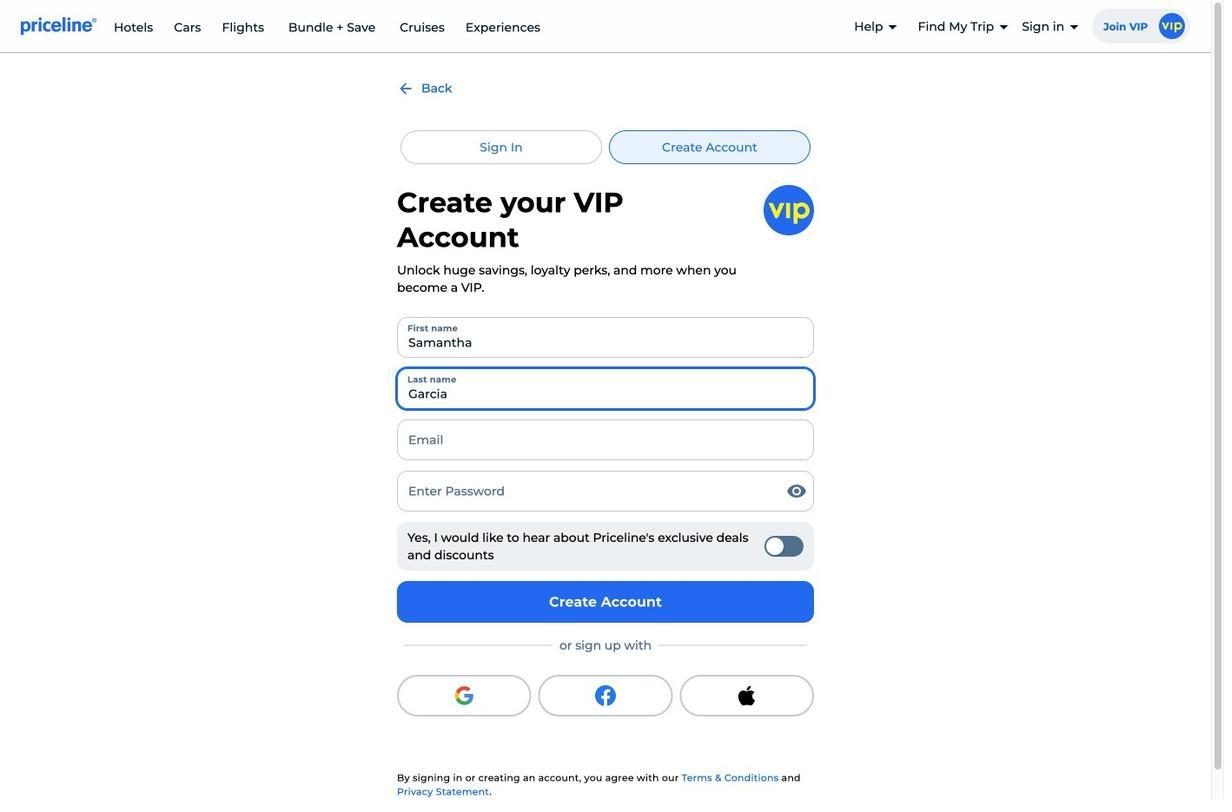 Task type: describe. For each thing, give the bounding box(es) containing it.
sign in with facebook image
[[595, 686, 616, 707]]

sign in with apple image
[[737, 686, 758, 707]]

vip logo image
[[764, 185, 815, 235]]

Email text field
[[397, 420, 815, 461]]

Enter Password password field
[[397, 471, 815, 512]]

vip badge icon image
[[1160, 13, 1186, 39]]



Task type: locate. For each thing, give the bounding box(es) containing it.
sign in with google image
[[454, 686, 475, 707]]

Last name text field
[[397, 368, 815, 409]]

First name text field
[[397, 317, 815, 358]]

tab list
[[397, 130, 815, 164]]

priceline.com home image
[[21, 17, 96, 36]]



Task type: vqa. For each thing, say whether or not it's contained in the screenshot.
The Check-In - Check-Out field
no



